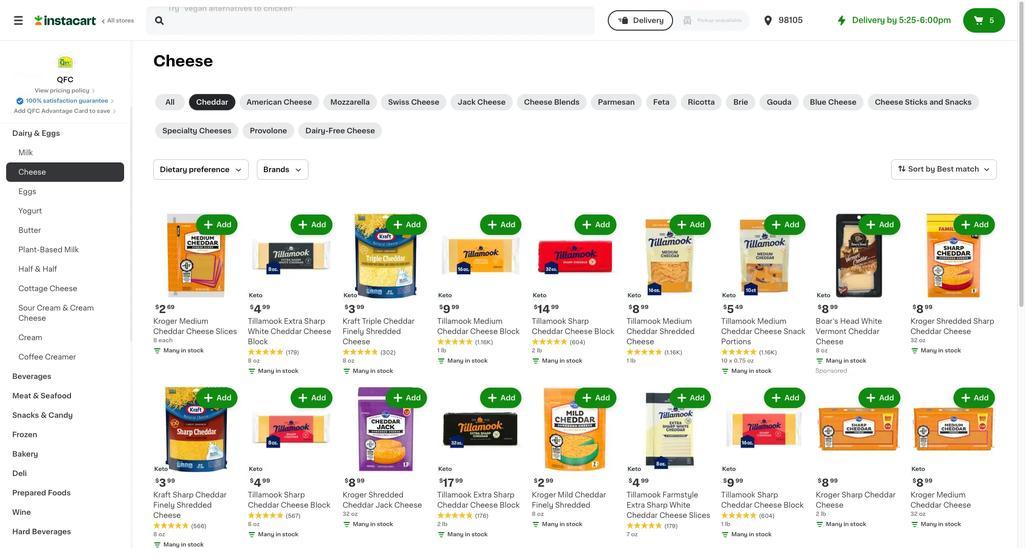 Task type: describe. For each thing, give the bounding box(es) containing it.
$ 8 99 for tillamook medium cheddar shredded cheese
[[629, 304, 649, 315]]

$ 8 99 for boar's head white vermont cheddar cheese
[[818, 304, 839, 315]]

tillamook farmstyle extra sharp white cheddar cheese slices
[[627, 492, 711, 519]]

policy
[[72, 88, 90, 94]]

7
[[627, 532, 630, 538]]

8 right (566)
[[248, 522, 252, 527]]

49
[[736, 305, 744, 310]]

coffee creamer link
[[6, 348, 124, 367]]

1 half from the left
[[18, 266, 33, 273]]

dairy-free cheese
[[306, 127, 375, 134]]

sour cream & cream cheese
[[18, 305, 94, 322]]

all stores
[[107, 18, 134, 24]]

(302)
[[381, 350, 396, 356]]

parmesan link
[[591, 94, 642, 110]]

cheese inside kroger medium cheddar cheese slices 8 each
[[186, 328, 214, 335]]

cheddar inside the tillamook farmstyle extra sharp white cheddar cheese slices
[[627, 512, 658, 519]]

tillamook sharp cheddar cheese block for 4
[[248, 492, 331, 509]]

99 inside $ 2 99
[[546, 478, 554, 484]]

8 up kroger sharp cheddar cheese 2 lb
[[822, 478, 830, 488]]

based
[[40, 246, 62, 254]]

oz inside boar's head white vermont cheddar cheese 8 oz
[[822, 348, 828, 354]]

block inside tillamook extra sharp white cheddar cheese block
[[248, 339, 268, 346]]

tillamook medium cheddar cheese block
[[438, 318, 520, 335]]

shredded inside kroger mild cheddar finely shredded 8 oz
[[556, 502, 591, 509]]

9 for tillamook medium cheddar cheese block
[[443, 304, 451, 315]]

kroger for kroger sharp cheddar cheese
[[816, 492, 841, 499]]

wine link
[[6, 503, 124, 522]]

qfc inside qfc link
[[57, 76, 73, 83]]

cheese sticks and snacks link
[[868, 94, 980, 110]]

sponsored badge image
[[816, 368, 847, 374]]

(179) for cheddar
[[665, 524, 678, 529]]

feta link
[[647, 94, 677, 110]]

5 inside product group
[[728, 304, 735, 315]]

2 inside kroger sharp cheddar cheese 2 lb
[[816, 511, 820, 517]]

sharp inside the tillamook extra sharp cheddar cheese block
[[494, 492, 515, 499]]

satisfaction
[[43, 98, 77, 104]]

meat
[[12, 393, 31, 400]]

boar's head white vermont cheddar cheese 8 oz
[[816, 318, 883, 354]]

extra inside the tillamook farmstyle extra sharp white cheddar cheese slices
[[627, 502, 645, 509]]

meat & seafood link
[[6, 386, 124, 406]]

add qfc advantage card to save link
[[14, 107, 116, 116]]

cheese link
[[6, 163, 124, 182]]

all for all stores
[[107, 18, 115, 24]]

cheese inside kraft triple cheddar finely shredded cheese
[[343, 339, 370, 346]]

1 for tillamook medium cheddar shredded cheese
[[627, 358, 629, 364]]

preference
[[189, 166, 230, 173]]

sour cream & cream cheese link
[[6, 298, 124, 328]]

0 vertical spatial beverages
[[12, 373, 51, 380]]

medium for 8
[[663, 318, 692, 325]]

swiss cheese
[[388, 99, 440, 106]]

card
[[74, 108, 88, 114]]

half & half link
[[6, 260, 124, 279]]

produce link
[[6, 104, 124, 124]]

mild
[[558, 492, 573, 499]]

delivery for delivery
[[634, 17, 664, 24]]

creamer
[[45, 354, 76, 361]]

3 for kraft triple cheddar finely shredded cheese
[[349, 304, 356, 315]]

finely for mild
[[532, 502, 554, 509]]

oz inside kroger shredded cheddar jack cheese 32 oz
[[351, 511, 358, 517]]

cream link
[[6, 328, 124, 348]]

1 vertical spatial snacks
[[12, 412, 39, 419]]

1 lb for tillamook medium cheddar shredded cheese
[[627, 358, 636, 364]]

feta
[[654, 99, 670, 106]]

tillamook inside the tillamook extra sharp cheddar cheese block
[[438, 492, 472, 499]]

save
[[97, 108, 110, 114]]

tillamook medium cheddar shredded cheese
[[627, 318, 695, 346]]

kroger mild cheddar finely shredded 8 oz
[[532, 492, 606, 517]]

portions
[[722, 339, 752, 346]]

kraft triple cheddar finely shredded cheese
[[343, 318, 415, 346]]

sharp inside kroger sharp cheddar cheese 2 lb
[[842, 492, 863, 499]]

cheddar inside kroger shredded cheddar jack cheese 32 oz
[[343, 502, 374, 509]]

5 inside 5 button
[[990, 17, 995, 24]]

8 up tillamook medium cheddar shredded cheese
[[633, 304, 640, 315]]

$ inside $ 2 99
[[534, 478, 538, 484]]

cheddar inside kroger mild cheddar finely shredded 8 oz
[[575, 492, 606, 499]]

cheddar inside kroger medium cheddar cheese 32 oz
[[911, 502, 942, 509]]

cheese sticks and snacks
[[876, 99, 972, 106]]

prepared foods link
[[6, 484, 124, 503]]

0 vertical spatial milk
[[18, 149, 33, 156]]

frozen link
[[6, 425, 124, 445]]

cream down cottage cheese link
[[70, 305, 94, 312]]

8 inside kroger mild cheddar finely shredded 8 oz
[[532, 511, 536, 517]]

ricotta link
[[681, 94, 722, 110]]

foods
[[48, 490, 71, 497]]

8 inside kroger medium cheddar cheese slices 8 each
[[153, 338, 157, 344]]

parmesan
[[598, 99, 635, 106]]

$ 9 99 for tillamook medium cheddar cheese block
[[440, 304, 460, 315]]

98105 button
[[763, 6, 824, 35]]

cheese inside tillamook medium cheddar cheese block
[[470, 328, 498, 335]]

cheddar inside kroger shredded sharp cheddar cheese 32 oz
[[911, 328, 942, 335]]

shredded inside tillamook medium cheddar shredded cheese
[[660, 328, 695, 335]]

cheese inside kroger shredded sharp cheddar cheese 32 oz
[[944, 328, 972, 335]]

1 for tillamook medium cheddar cheese block
[[438, 348, 440, 354]]

snacks & candy link
[[6, 406, 124, 425]]

american cheese
[[247, 99, 312, 106]]

kroger medium cheddar cheese 32 oz
[[911, 492, 972, 517]]

& for seafood
[[33, 393, 39, 400]]

kroger for kroger shredded cheddar jack cheese
[[343, 492, 367, 499]]

32 for kroger shredded cheddar jack cheese
[[343, 511, 350, 517]]

swiss cheese link
[[381, 94, 447, 110]]

free
[[329, 127, 345, 134]]

all for all
[[166, 99, 175, 106]]

specialty cheeses
[[163, 127, 232, 134]]

shredded inside kraft triple cheddar finely shredded cheese
[[366, 328, 401, 335]]

oz inside kroger medium cheddar cheese 32 oz
[[920, 511, 926, 517]]

prepared foods
[[12, 490, 71, 497]]

cheese inside kroger sharp cheddar cheese 2 lb
[[816, 502, 844, 509]]

each
[[159, 338, 173, 344]]

kroger shredded sharp cheddar cheese 32 oz
[[911, 318, 995, 344]]

8 up kroger shredded sharp cheddar cheese 32 oz
[[917, 304, 924, 315]]

cheddar inside the tillamook medium cheddar cheese snack portions
[[722, 328, 753, 335]]

kraft for kraft triple cheddar finely shredded cheese
[[343, 318, 360, 325]]

(1.16k) for 9
[[475, 340, 494, 346]]

cheese inside the tillamook farmstyle extra sharp white cheddar cheese slices
[[660, 512, 688, 519]]

1 vertical spatial milk
[[64, 246, 79, 254]]

98105
[[779, 16, 803, 24]]

cheddar inside tillamook medium cheddar shredded cheese
[[627, 328, 658, 335]]

by for sort
[[926, 166, 936, 173]]

& for candy
[[41, 412, 47, 419]]

tillamook inside tillamook medium cheddar cheese block
[[438, 318, 472, 325]]

shredded inside kroger shredded sharp cheddar cheese 32 oz
[[937, 318, 972, 325]]

snacks & candy
[[12, 412, 73, 419]]

medium inside kroger medium cheddar cheese 32 oz
[[937, 492, 966, 499]]

$ 4 99 for tillamook sharp cheddar cheese block
[[250, 478, 270, 488]]

all stores link
[[35, 6, 135, 35]]

brie link
[[727, 94, 756, 110]]

100% satisfaction guarantee button
[[16, 95, 114, 105]]

plant-
[[18, 246, 40, 254]]

$ 2 99
[[534, 478, 554, 488]]

plant-based milk link
[[6, 240, 124, 260]]

match
[[956, 166, 980, 173]]

$ inside $ 17 99
[[440, 478, 443, 484]]

instacart logo image
[[35, 14, 96, 27]]

jack inside kroger shredded cheddar jack cheese 32 oz
[[376, 502, 393, 509]]

0.75
[[734, 358, 746, 364]]

9 for tillamook sharp cheddar cheese block
[[728, 478, 735, 488]]

(179) for cheese
[[286, 350, 299, 356]]

1 horizontal spatial eggs
[[42, 130, 60, 137]]

kroger for kroger medium cheddar cheese
[[911, 492, 935, 499]]

$ inside $ 2 69
[[155, 305, 159, 310]]

cheddar inside tillamook medium cheddar cheese block
[[438, 328, 469, 335]]

boar's
[[816, 318, 839, 325]]

service type group
[[608, 10, 751, 31]]

lists link
[[6, 29, 124, 49]]

& for half
[[35, 266, 41, 273]]

3 for kraft sharp cheddar finely shredded cheese
[[159, 478, 166, 488]]

99 inside $ 14 99
[[551, 305, 559, 310]]

cheese inside tillamook extra sharp white cheddar cheese block
[[304, 328, 331, 335]]

8 inside boar's head white vermont cheddar cheese 8 oz
[[816, 348, 820, 354]]

add inside "add qfc advantage card to save" "link"
[[14, 108, 26, 114]]

(567)
[[286, 514, 301, 519]]

lists
[[29, 35, 46, 42]]

cottage cheese link
[[6, 279, 124, 298]]

8 up kroger medium cheddar cheese 32 oz
[[917, 478, 924, 488]]

cheddar inside kroger medium cheddar cheese slices 8 each
[[153, 328, 184, 335]]

8 up kroger shredded cheddar jack cheese 32 oz
[[349, 478, 356, 488]]

oz inside kroger shredded sharp cheddar cheese 32 oz
[[920, 338, 926, 344]]

gouda
[[767, 99, 792, 106]]

(1.16k) for 5
[[760, 350, 778, 356]]

yogurt
[[18, 208, 42, 215]]

tillamook inside tillamook extra sharp white cheddar cheese block
[[248, 318, 282, 325]]

$ 8 99 for kroger shredded sharp cheddar cheese
[[913, 304, 933, 315]]

sharp inside kroger shredded sharp cheddar cheese 32 oz
[[974, 318, 995, 325]]

tillamook sharp cheddar cheese block for 14
[[532, 318, 615, 335]]

advantage
[[41, 108, 73, 114]]

& for eggs
[[34, 130, 40, 137]]

2 half from the left
[[42, 266, 57, 273]]

brands
[[264, 166, 290, 173]]

(604) for 9
[[760, 514, 775, 519]]

cheese inside kroger shredded cheddar jack cheese 32 oz
[[395, 502, 422, 509]]

gouda link
[[760, 94, 799, 110]]

block inside the tillamook extra sharp cheddar cheese block
[[500, 502, 520, 509]]

beverages link
[[6, 367, 124, 386]]

tillamook sharp cheddar cheese block for 9
[[722, 492, 804, 509]]

cheese inside kraft sharp cheddar finely shredded cheese
[[153, 512, 181, 519]]

tillamook extra sharp cheddar cheese block
[[438, 492, 520, 509]]

14
[[538, 304, 550, 315]]

candy
[[48, 412, 73, 419]]

tillamook inside tillamook medium cheddar shredded cheese
[[627, 318, 661, 325]]

cheddar inside kraft sharp cheddar finely shredded cheese
[[196, 492, 227, 499]]

cheddar inside the tillamook extra sharp cheddar cheese block
[[438, 502, 469, 509]]

medium inside kroger medium cheddar cheese slices 8 each
[[179, 318, 209, 325]]



Task type: locate. For each thing, give the bounding box(es) containing it.
white inside the tillamook farmstyle extra sharp white cheddar cheese slices
[[670, 502, 691, 509]]

1 vertical spatial jack
[[376, 502, 393, 509]]

100% satisfaction guarantee
[[26, 98, 108, 104]]

milk right based
[[64, 246, 79, 254]]

2 horizontal spatial extra
[[627, 502, 645, 509]]

0 vertical spatial 1
[[438, 348, 440, 354]]

white inside boar's head white vermont cheddar cheese 8 oz
[[862, 318, 883, 325]]

extra for 17
[[474, 492, 492, 499]]

1 vertical spatial kraft
[[153, 492, 171, 499]]

$ inside $ 14 99
[[534, 305, 538, 310]]

0 horizontal spatial (179)
[[286, 350, 299, 356]]

sharp inside tillamook extra sharp white cheddar cheese block
[[304, 318, 325, 325]]

2 horizontal spatial 1 lb
[[722, 522, 731, 527]]

extra for 4
[[284, 318, 303, 325]]

2 horizontal spatial white
[[862, 318, 883, 325]]

medium inside tillamook medium cheddar cheese block
[[474, 318, 503, 325]]

2 vertical spatial 1 lb
[[722, 522, 731, 527]]

beverages down the coffee
[[12, 373, 51, 380]]

1 vertical spatial 5
[[728, 304, 735, 315]]

$ inside $ 5 49
[[724, 305, 728, 310]]

(179) down tillamook extra sharp white cheddar cheese block
[[286, 350, 299, 356]]

butter
[[18, 227, 41, 234]]

$ 3 99 for triple
[[345, 304, 365, 315]]

shredded inside kroger shredded cheddar jack cheese 32 oz
[[369, 492, 404, 499]]

cheese inside kroger medium cheddar cheese 32 oz
[[944, 502, 972, 509]]

& right dairy
[[34, 130, 40, 137]]

0 vertical spatial 3
[[349, 304, 356, 315]]

1 horizontal spatial kraft
[[343, 318, 360, 325]]

deli
[[12, 470, 27, 477]]

delivery inside delivery button
[[634, 17, 664, 24]]

0 vertical spatial $ 3 99
[[345, 304, 365, 315]]

sticks
[[906, 99, 928, 106]]

1 vertical spatial all
[[166, 99, 175, 106]]

32 inside kroger shredded sharp cheddar cheese 32 oz
[[911, 338, 918, 344]]

0 horizontal spatial half
[[18, 266, 33, 273]]

oz inside kroger mild cheddar finely shredded 8 oz
[[537, 511, 544, 517]]

6:00pm
[[921, 16, 952, 24]]

0 horizontal spatial 1 lb
[[438, 348, 447, 354]]

add button
[[197, 216, 237, 234], [292, 216, 332, 234], [387, 216, 426, 234], [482, 216, 521, 234], [576, 216, 616, 234], [671, 216, 710, 234], [766, 216, 805, 234], [860, 216, 900, 234], [955, 216, 995, 234], [197, 389, 237, 408], [292, 389, 332, 408], [387, 389, 426, 408], [482, 389, 521, 408], [576, 389, 616, 408], [671, 389, 710, 408], [766, 389, 805, 408], [860, 389, 900, 408], [955, 389, 995, 408]]

sharp inside the tillamook farmstyle extra sharp white cheddar cheese slices
[[647, 502, 668, 509]]

1 horizontal spatial jack
[[458, 99, 476, 106]]

1 vertical spatial extra
[[474, 492, 492, 499]]

1 lb for tillamook sharp cheddar cheese block
[[722, 522, 731, 527]]

(1.16k) down the tillamook medium cheddar cheese snack portions
[[760, 350, 778, 356]]

dairy-free cheese link
[[299, 123, 382, 139]]

(1.16k) inside product group
[[760, 350, 778, 356]]

all left stores
[[107, 18, 115, 24]]

69
[[167, 305, 175, 310]]

0 horizontal spatial snacks
[[12, 412, 39, 419]]

thanksgiving
[[12, 91, 61, 98]]

cheese inside tillamook medium cheddar shredded cheese
[[627, 339, 655, 346]]

tillamook inside the tillamook medium cheddar cheese snack portions
[[722, 318, 756, 325]]

1 vertical spatial beverages
[[32, 529, 71, 536]]

tillamook medium cheddar cheese snack portions
[[722, 318, 806, 346]]

8 oz for tillamook sharp cheddar cheese block
[[248, 522, 260, 527]]

4 for tillamook farmstyle extra sharp white cheddar cheese slices
[[633, 478, 640, 488]]

finely inside kraft triple cheddar finely shredded cheese
[[343, 328, 364, 335]]

1 horizontal spatial half
[[42, 266, 57, 273]]

2 lb for 17
[[438, 522, 448, 527]]

snacks right and
[[946, 99, 972, 106]]

medium inside tillamook medium cheddar shredded cheese
[[663, 318, 692, 325]]

block inside tillamook medium cheddar cheese block
[[500, 328, 520, 335]]

8 down tillamook extra sharp white cheddar cheese block
[[248, 358, 252, 364]]

0 vertical spatial all
[[107, 18, 115, 24]]

finely inside kraft sharp cheddar finely shredded cheese
[[153, 502, 175, 509]]

finely
[[343, 328, 364, 335], [153, 502, 175, 509], [532, 502, 554, 509]]

delivery for delivery by 5:25-6:00pm
[[853, 16, 886, 24]]

delivery inside delivery by 5:25-6:00pm link
[[853, 16, 886, 24]]

1 vertical spatial qfc
[[27, 108, 40, 114]]

thanksgiving link
[[6, 85, 124, 104]]

qfc down the 100%
[[27, 108, 40, 114]]

kroger medium cheddar cheese slices 8 each
[[153, 318, 237, 344]]

finely inside kroger mild cheddar finely shredded 8 oz
[[532, 502, 554, 509]]

shredded inside kraft sharp cheddar finely shredded cheese
[[177, 502, 212, 509]]

ricotta
[[688, 99, 715, 106]]

3 up kraft triple cheddar finely shredded cheese
[[349, 304, 356, 315]]

1 horizontal spatial 1 lb
[[627, 358, 636, 364]]

1 horizontal spatial $ 3 99
[[345, 304, 365, 315]]

1 horizontal spatial all
[[166, 99, 175, 106]]

head
[[841, 318, 860, 325]]

3 up kraft sharp cheddar finely shredded cheese at the left of the page
[[159, 478, 166, 488]]

in
[[181, 348, 186, 354], [939, 348, 944, 354], [465, 358, 471, 364], [560, 358, 565, 364], [844, 358, 849, 364], [276, 369, 281, 374], [749, 369, 755, 374], [371, 369, 376, 374], [560, 522, 565, 527], [844, 522, 849, 527], [371, 522, 376, 527], [939, 522, 944, 527], [276, 532, 281, 538], [465, 532, 471, 538], [749, 532, 755, 538], [181, 542, 186, 548]]

0 horizontal spatial jack
[[376, 502, 393, 509]]

qfc up view pricing policy link
[[57, 76, 73, 83]]

by
[[888, 16, 898, 24], [926, 166, 936, 173]]

provolone
[[250, 127, 287, 134]]

0 vertical spatial snacks
[[946, 99, 972, 106]]

2 vertical spatial 1
[[722, 522, 724, 527]]

sharp inside kraft sharp cheddar finely shredded cheese
[[173, 492, 194, 499]]

all up specialty in the left of the page
[[166, 99, 175, 106]]

cheeses
[[199, 127, 232, 134]]

sort by
[[909, 166, 936, 173]]

0 horizontal spatial 5
[[728, 304, 735, 315]]

1 vertical spatial white
[[248, 328, 269, 335]]

(1.16k) for 8
[[665, 350, 683, 356]]

extra inside the tillamook extra sharp cheddar cheese block
[[474, 492, 492, 499]]

$ 8 99 up boar's
[[818, 304, 839, 315]]

1 horizontal spatial 3
[[349, 304, 356, 315]]

1 horizontal spatial by
[[926, 166, 936, 173]]

0 vertical spatial by
[[888, 16, 898, 24]]

1 vertical spatial 9
[[728, 478, 735, 488]]

finely for sharp
[[153, 502, 175, 509]]

32 inside kroger medium cheddar cheese 32 oz
[[911, 511, 918, 517]]

view
[[35, 88, 49, 94]]

0 vertical spatial 2 lb
[[532, 348, 543, 354]]

kroger inside kroger mild cheddar finely shredded 8 oz
[[532, 492, 556, 499]]

milk down dairy
[[18, 149, 33, 156]]

to
[[89, 108, 96, 114]]

(1.16k)
[[475, 340, 494, 346], [760, 350, 778, 356], [665, 350, 683, 356]]

2 vertical spatial white
[[670, 502, 691, 509]]

8 left each
[[153, 338, 157, 344]]

1 horizontal spatial extra
[[474, 492, 492, 499]]

lb inside kroger sharp cheddar cheese 2 lb
[[821, 511, 827, 517]]

5 button
[[964, 8, 1006, 33]]

medium inside the tillamook medium cheddar cheese snack portions
[[758, 318, 787, 325]]

$ 3 99
[[345, 304, 365, 315], [155, 478, 175, 488]]

1 horizontal spatial milk
[[64, 246, 79, 254]]

8 oz for tillamook extra sharp white cheddar cheese block
[[248, 358, 260, 364]]

best
[[938, 166, 955, 173]]

2 lb down 14
[[532, 348, 543, 354]]

blue cheese
[[811, 99, 857, 106]]

1 horizontal spatial delivery
[[853, 16, 886, 24]]

0 vertical spatial 9
[[443, 304, 451, 315]]

0 horizontal spatial (1.16k)
[[475, 340, 494, 346]]

32 for kroger shredded sharp cheddar cheese
[[911, 338, 918, 344]]

1 horizontal spatial qfc
[[57, 76, 73, 83]]

produce
[[12, 110, 43, 118]]

product group
[[153, 213, 240, 357], [248, 213, 335, 378], [343, 213, 429, 378], [438, 213, 524, 368], [532, 213, 619, 368], [627, 213, 714, 366], [722, 213, 808, 378], [816, 213, 903, 377], [911, 213, 998, 357], [153, 386, 240, 548], [248, 386, 335, 541], [343, 386, 429, 531], [438, 386, 524, 541], [532, 386, 619, 531], [627, 386, 714, 539], [722, 386, 808, 541], [816, 386, 903, 531], [911, 386, 998, 531]]

coffee creamer
[[18, 354, 76, 361]]

mozzarella link
[[323, 94, 377, 110]]

1 for tillamook sharp cheddar cheese block
[[722, 522, 724, 527]]

kraft sharp cheddar finely shredded cheese
[[153, 492, 227, 519]]

eggs down the advantage
[[42, 130, 60, 137]]

1 vertical spatial by
[[926, 166, 936, 173]]

1 horizontal spatial 1
[[627, 358, 629, 364]]

beverages
[[12, 373, 51, 380], [32, 529, 71, 536]]

delivery by 5:25-6:00pm link
[[836, 14, 952, 27]]

(1.16k) down tillamook medium cheddar cheese block
[[475, 340, 494, 346]]

qfc inside "add qfc advantage card to save" "link"
[[27, 108, 40, 114]]

frozen
[[12, 431, 37, 439]]

medium for 9
[[474, 318, 503, 325]]

medium for 5
[[758, 318, 787, 325]]

specialty cheeses link
[[155, 123, 239, 139]]

2 horizontal spatial finely
[[532, 502, 554, 509]]

$ 2 69
[[155, 304, 175, 315]]

0 horizontal spatial 3
[[159, 478, 166, 488]]

0 horizontal spatial finely
[[153, 502, 175, 509]]

add qfc advantage card to save
[[14, 108, 110, 114]]

& down cottage cheese link
[[62, 305, 68, 312]]

2 lb down the 17
[[438, 522, 448, 527]]

1 vertical spatial eggs
[[18, 188, 36, 195]]

0 vertical spatial kraft
[[343, 318, 360, 325]]

cheese inside the tillamook extra sharp cheddar cheese block
[[470, 502, 498, 509]]

0 horizontal spatial milk
[[18, 149, 33, 156]]

prepared
[[12, 490, 46, 497]]

cheddar inside kroger sharp cheddar cheese 2 lb
[[865, 492, 896, 499]]

8 oz for kraft sharp cheddar finely shredded cheese
[[153, 532, 165, 538]]

0 horizontal spatial extra
[[284, 318, 303, 325]]

coffee
[[18, 354, 43, 361]]

yogurt link
[[6, 201, 124, 221]]

american
[[247, 99, 282, 106]]

1 horizontal spatial finely
[[343, 328, 364, 335]]

1 vertical spatial $ 9 99
[[724, 478, 744, 488]]

kroger inside kroger shredded sharp cheddar cheese 32 oz
[[911, 318, 935, 325]]

beverages down wine 'link'
[[32, 529, 71, 536]]

kroger inside kroger sharp cheddar cheese 2 lb
[[816, 492, 841, 499]]

1 vertical spatial 1 lb
[[627, 358, 636, 364]]

$ 8 99 for kroger medium cheddar cheese
[[913, 478, 933, 488]]

1 vertical spatial 1
[[627, 358, 629, 364]]

10
[[722, 358, 728, 364]]

cheddar inside boar's head white vermont cheddar cheese 8 oz
[[849, 328, 880, 335]]

Search field
[[147, 7, 594, 34]]

8 down kraft triple cheddar finely shredded cheese
[[343, 358, 347, 364]]

block
[[500, 328, 520, 335], [595, 328, 615, 335], [248, 339, 268, 346], [311, 502, 331, 509], [500, 502, 520, 509], [784, 502, 804, 509]]

pricing
[[50, 88, 70, 94]]

sharp
[[304, 318, 325, 325], [568, 318, 589, 325], [974, 318, 995, 325], [173, 492, 194, 499], [284, 492, 305, 499], [494, 492, 515, 499], [758, 492, 779, 499], [842, 492, 863, 499], [647, 502, 668, 509]]

0 vertical spatial (179)
[[286, 350, 299, 356]]

0 vertical spatial 1 lb
[[438, 348, 447, 354]]

kroger inside kroger medium cheddar cheese slices 8 each
[[153, 318, 177, 325]]

meat & seafood
[[12, 393, 72, 400]]

1 vertical spatial (179)
[[665, 524, 678, 529]]

0 horizontal spatial all
[[107, 18, 115, 24]]

1 horizontal spatial 5
[[990, 17, 995, 24]]

specialty
[[163, 127, 197, 134]]

eggs
[[42, 130, 60, 137], [18, 188, 36, 195]]

1 vertical spatial slices
[[689, 512, 711, 519]]

tillamook inside the tillamook farmstyle extra sharp white cheddar cheese slices
[[627, 492, 661, 499]]

2 lb for 14
[[532, 348, 543, 354]]

Best match Sort by field
[[892, 159, 998, 180]]

1 horizontal spatial snacks
[[946, 99, 972, 106]]

milk link
[[6, 143, 124, 163]]

2 horizontal spatial tillamook sharp cheddar cheese block
[[722, 492, 804, 509]]

$ 4 99 for tillamook farmstyle extra sharp white cheddar cheese slices
[[629, 478, 649, 488]]

(1.16k) down tillamook medium cheddar shredded cheese
[[665, 350, 683, 356]]

recipes link
[[6, 65, 124, 85]]

kroger
[[153, 318, 177, 325], [911, 318, 935, 325], [532, 492, 556, 499], [816, 492, 841, 499], [343, 492, 367, 499], [911, 492, 935, 499]]

product group containing 5
[[722, 213, 808, 378]]

dietary
[[160, 166, 187, 173]]

$ 8 99 up tillamook medium cheddar shredded cheese
[[629, 304, 649, 315]]

shredded
[[937, 318, 972, 325], [366, 328, 401, 335], [660, 328, 695, 335], [369, 492, 404, 499], [177, 502, 212, 509], [556, 502, 591, 509]]

$ 3 99 up kraft sharp cheddar finely shredded cheese at the left of the page
[[155, 478, 175, 488]]

1 vertical spatial (604)
[[760, 514, 775, 519]]

0 horizontal spatial slices
[[216, 328, 237, 335]]

★★★★★
[[438, 339, 473, 346], [438, 339, 473, 346], [532, 339, 568, 346], [532, 339, 568, 346], [248, 349, 284, 356], [248, 349, 284, 356], [722, 349, 757, 356], [722, 349, 757, 356], [343, 349, 379, 356], [343, 349, 379, 356], [627, 349, 663, 356], [627, 349, 663, 356], [248, 512, 284, 519], [248, 512, 284, 519], [438, 512, 473, 519], [438, 512, 473, 519], [722, 512, 757, 519], [722, 512, 757, 519], [153, 522, 189, 529], [153, 522, 189, 529], [627, 522, 663, 529], [627, 522, 663, 529]]

half down plant- at the left of page
[[18, 266, 33, 273]]

$ 8 99 up kroger sharp cheddar cheese 2 lb
[[818, 478, 839, 488]]

dairy
[[12, 130, 32, 137]]

0 horizontal spatial eggs
[[18, 188, 36, 195]]

white inside tillamook extra sharp white cheddar cheese block
[[248, 328, 269, 335]]

product group containing 14
[[532, 213, 619, 368]]

kraft inside kraft sharp cheddar finely shredded cheese
[[153, 492, 171, 499]]

17
[[443, 478, 454, 488]]

kraft for kraft sharp cheddar finely shredded cheese
[[153, 492, 171, 499]]

by for delivery
[[888, 16, 898, 24]]

0 horizontal spatial $ 9 99
[[440, 304, 460, 315]]

(179) down the tillamook farmstyle extra sharp white cheddar cheese slices
[[665, 524, 678, 529]]

$ 8 99 for kroger sharp cheddar cheese
[[818, 478, 839, 488]]

0 horizontal spatial (604)
[[570, 340, 586, 346]]

4 for tillamook sharp cheddar cheese block
[[254, 478, 261, 488]]

dietary preference
[[160, 166, 230, 173]]

cheese blends link
[[517, 94, 587, 110]]

(604) for 14
[[570, 340, 586, 346]]

cheese inside boar's head white vermont cheddar cheese 8 oz
[[816, 339, 844, 346]]

1 vertical spatial 2 lb
[[438, 522, 448, 527]]

wine
[[12, 509, 31, 516]]

& up cottage
[[35, 266, 41, 273]]

delivery
[[853, 16, 886, 24], [634, 17, 664, 24]]

extra inside tillamook extra sharp white cheddar cheese block
[[284, 318, 303, 325]]

1 lb for tillamook medium cheddar cheese block
[[438, 348, 447, 354]]

cheddar inside kraft triple cheddar finely shredded cheese
[[384, 318, 415, 325]]

1 horizontal spatial (179)
[[665, 524, 678, 529]]

milk
[[18, 149, 33, 156], [64, 246, 79, 254]]

by inside delivery by 5:25-6:00pm link
[[888, 16, 898, 24]]

0 vertical spatial (604)
[[570, 340, 586, 346]]

& inside sour cream & cream cheese
[[62, 305, 68, 312]]

finely for triple
[[343, 328, 364, 335]]

bakery link
[[6, 445, 124, 464]]

8 down vermont on the right
[[816, 348, 820, 354]]

many in stock
[[164, 348, 204, 354], [921, 348, 962, 354], [448, 358, 488, 364], [542, 358, 583, 364], [827, 358, 867, 364], [258, 369, 299, 374], [732, 369, 772, 374], [353, 369, 393, 374], [542, 522, 583, 527], [827, 522, 867, 527], [353, 522, 393, 527], [921, 522, 962, 527], [258, 532, 299, 538], [448, 532, 488, 538], [732, 532, 772, 538], [164, 542, 204, 548]]

kroger for kroger medium cheddar cheese slices
[[153, 318, 177, 325]]

$ 3 99 for sharp
[[155, 478, 175, 488]]

kraft
[[343, 318, 360, 325], [153, 492, 171, 499]]

1 horizontal spatial (604)
[[760, 514, 775, 519]]

0 horizontal spatial $ 3 99
[[155, 478, 175, 488]]

0 vertical spatial slices
[[216, 328, 237, 335]]

cream down cottage cheese
[[37, 305, 61, 312]]

slices inside the tillamook farmstyle extra sharp white cheddar cheese slices
[[689, 512, 711, 519]]

seafood
[[41, 393, 72, 400]]

2 horizontal spatial 1
[[722, 522, 724, 527]]

cheese inside sour cream & cream cheese
[[18, 315, 46, 322]]

cheese inside the tillamook medium cheddar cheese snack portions
[[755, 328, 782, 335]]

white
[[862, 318, 883, 325], [248, 328, 269, 335], [670, 502, 691, 509]]

jack
[[458, 99, 476, 106], [376, 502, 393, 509]]

0 horizontal spatial tillamook sharp cheddar cheese block
[[248, 492, 331, 509]]

1 horizontal spatial 2 lb
[[532, 348, 543, 354]]

cream up the coffee
[[18, 334, 42, 341]]

slices inside kroger medium cheddar cheese slices 8 each
[[216, 328, 237, 335]]

$ 8 99 for kroger shredded cheddar jack cheese
[[345, 478, 365, 488]]

$ 3 99 up triple
[[345, 304, 365, 315]]

32 inside kroger shredded cheddar jack cheese 32 oz
[[343, 511, 350, 517]]

dairy-
[[306, 127, 329, 134]]

0 horizontal spatial 2 lb
[[438, 522, 448, 527]]

0 vertical spatial jack
[[458, 99, 476, 106]]

1 lb
[[438, 348, 447, 354], [627, 358, 636, 364], [722, 522, 731, 527]]

extra
[[284, 318, 303, 325], [474, 492, 492, 499], [627, 502, 645, 509]]

2 vertical spatial extra
[[627, 502, 645, 509]]

0 vertical spatial qfc
[[57, 76, 73, 83]]

2 horizontal spatial (1.16k)
[[760, 350, 778, 356]]

& right "meat" on the left
[[33, 393, 39, 400]]

by left 5:25-
[[888, 16, 898, 24]]

1 horizontal spatial tillamook sharp cheddar cheese block
[[532, 318, 615, 335]]

cheese blends
[[524, 99, 580, 106]]

snacks
[[946, 99, 972, 106], [12, 412, 39, 419]]

by right sort
[[926, 166, 936, 173]]

$ 8 99 up kroger shredded sharp cheddar cheese 32 oz
[[913, 304, 933, 315]]

99 inside $ 17 99
[[456, 478, 463, 484]]

$ 14 99
[[534, 304, 559, 315]]

eggs inside "link"
[[18, 188, 36, 195]]

kroger sharp cheddar cheese 2 lb
[[816, 492, 896, 517]]

sour
[[18, 305, 35, 312]]

bakery
[[12, 451, 38, 458]]

medium
[[179, 318, 209, 325], [474, 318, 503, 325], [758, 318, 787, 325], [663, 318, 692, 325], [937, 492, 966, 499]]

100%
[[26, 98, 42, 104]]

kraft inside kraft triple cheddar finely shredded cheese
[[343, 318, 360, 325]]

None search field
[[146, 6, 595, 35]]

0 vertical spatial $ 9 99
[[440, 304, 460, 315]]

1 vertical spatial $ 3 99
[[155, 478, 175, 488]]

kroger inside kroger medium cheddar cheese 32 oz
[[911, 492, 935, 499]]

1 vertical spatial 3
[[159, 478, 166, 488]]

0 vertical spatial extra
[[284, 318, 303, 325]]

$ 8 99 up kroger shredded cheddar jack cheese 32 oz
[[345, 478, 365, 488]]

sort
[[909, 166, 925, 173]]

kroger for kroger mild cheddar finely shredded
[[532, 492, 556, 499]]

$ 9 99 for tillamook sharp cheddar cheese block
[[724, 478, 744, 488]]

best match
[[938, 166, 980, 173]]

hard
[[12, 529, 30, 536]]

$ 4 99 for tillamook extra sharp white cheddar cheese block
[[250, 304, 270, 315]]

& left candy
[[41, 412, 47, 419]]

dairy & eggs link
[[6, 124, 124, 143]]

0 horizontal spatial by
[[888, 16, 898, 24]]

1 horizontal spatial white
[[670, 502, 691, 509]]

8 down $ 2 99 at the right of page
[[532, 511, 536, 517]]

kroger for kroger shredded sharp cheddar cheese
[[911, 318, 935, 325]]

8 up boar's
[[822, 304, 830, 315]]

4 for tillamook extra sharp white cheddar cheese block
[[254, 304, 261, 315]]

1 horizontal spatial 9
[[728, 478, 735, 488]]

snacks up frozen
[[12, 412, 39, 419]]

hard beverages
[[12, 529, 71, 536]]

mozzarella
[[331, 99, 370, 106]]

product group containing 17
[[438, 386, 524, 541]]

0 horizontal spatial 9
[[443, 304, 451, 315]]

qfc logo image
[[55, 53, 75, 73]]

swiss
[[388, 99, 410, 106]]

half down plant-based milk
[[42, 266, 57, 273]]

8 down kraft sharp cheddar finely shredded cheese at the left of the page
[[153, 532, 157, 538]]

1 horizontal spatial $ 9 99
[[724, 478, 744, 488]]

0 vertical spatial eggs
[[42, 130, 60, 137]]

8 oz for kraft triple cheddar finely shredded cheese
[[343, 358, 355, 364]]

$ 8 99 up kroger medium cheddar cheese 32 oz
[[913, 478, 933, 488]]

0 horizontal spatial kraft
[[153, 492, 171, 499]]

0 vertical spatial 5
[[990, 17, 995, 24]]

0 horizontal spatial qfc
[[27, 108, 40, 114]]

cheddar inside tillamook extra sharp white cheddar cheese block
[[271, 328, 302, 335]]

eggs up yogurt
[[18, 188, 36, 195]]



Task type: vqa. For each thing, say whether or not it's contained in the screenshot.


